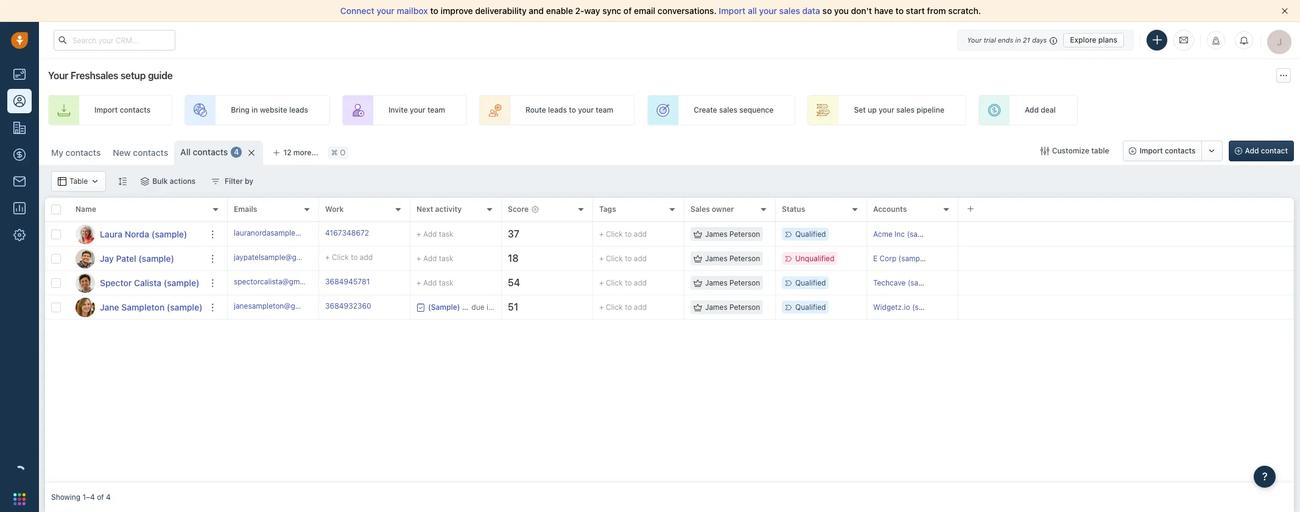 Task type: describe. For each thing, give the bounding box(es) containing it.
(sample) for laura norda (sample)
[[152, 229, 187, 239]]

add inside button
[[1245, 146, 1259, 155]]

e corp (sample)
[[874, 254, 929, 263]]

+ add task for 54
[[417, 278, 454, 287]]

o
[[340, 148, 346, 157]]

james peterson for 54
[[705, 278, 760, 287]]

you
[[834, 5, 849, 16]]

jaypatelsample@gmail.com + click to add
[[234, 253, 373, 262]]

widgetz.io (sample) link
[[874, 303, 943, 312]]

spector
[[100, 277, 132, 288]]

sync
[[603, 5, 622, 16]]

what's new image
[[1212, 37, 1221, 45]]

jay patel (sample) link
[[100, 252, 174, 265]]

james peterson for 18
[[705, 254, 760, 263]]

add for 18
[[423, 254, 437, 263]]

from
[[927, 5, 946, 16]]

leads inside "link"
[[548, 106, 567, 115]]

explore plans
[[1070, 35, 1118, 44]]

qualified for 37
[[796, 230, 826, 239]]

explore
[[1070, 35, 1097, 44]]

0 horizontal spatial sales
[[719, 106, 738, 115]]

import contacts link
[[48, 95, 172, 125]]

click for 37
[[606, 230, 623, 239]]

import contacts group
[[1124, 141, 1223, 161]]

norda
[[125, 229, 149, 239]]

e
[[874, 254, 878, 263]]

emails
[[234, 205, 257, 214]]

spectorcalista@gmail.com 3684945781
[[234, 277, 370, 286]]

name
[[76, 205, 96, 214]]

s image
[[76, 273, 95, 293]]

my
[[51, 147, 63, 158]]

create
[[694, 106, 717, 115]]

bring in website leads link
[[185, 95, 330, 125]]

plans
[[1099, 35, 1118, 44]]

press space to select this row. row containing laura norda (sample)
[[45, 222, 228, 247]]

next
[[417, 205, 433, 214]]

up
[[868, 106, 877, 115]]

all
[[180, 147, 191, 157]]

j image for jay patel (sample)
[[76, 249, 95, 268]]

press space to select this row. row containing 54
[[228, 271, 1294, 295]]

0 vertical spatial in
[[1016, 36, 1021, 44]]

pipeline
[[917, 106, 945, 115]]

press space to select this row. row containing spector calista (sample)
[[45, 271, 228, 295]]

import all your sales data link
[[719, 5, 823, 16]]

row group containing 37
[[228, 222, 1294, 320]]

Search your CRM... text field
[[54, 30, 175, 51]]

add for 51
[[634, 303, 647, 312]]

all contacts 4
[[180, 147, 239, 157]]

+ click to add for 51
[[599, 303, 647, 312]]

spectorcalista@gmail.com link
[[234, 276, 324, 289]]

lauranordasample@gmail.com link
[[234, 228, 337, 241]]

filter by
[[225, 177, 253, 186]]

jaypatelsample@gmail.com
[[234, 253, 327, 262]]

janesampleton@gmail.com 3684932360
[[234, 301, 371, 311]]

click for 54
[[606, 278, 623, 287]]

peterson for 54
[[730, 278, 760, 287]]

work
[[325, 205, 344, 214]]

start
[[906, 5, 925, 16]]

table
[[1092, 146, 1110, 155]]

acme inc (sample) link
[[874, 230, 938, 239]]

j image for jane sampleton (sample)
[[76, 298, 95, 317]]

bring
[[231, 106, 250, 115]]

contact
[[1261, 146, 1288, 155]]

2 horizontal spatial sales
[[897, 106, 915, 115]]

your left mailbox
[[377, 5, 395, 16]]

route leads to your team link
[[479, 95, 635, 125]]

jay
[[100, 253, 114, 263]]

score
[[508, 205, 529, 214]]

actions
[[170, 177, 196, 186]]

cell for 18
[[959, 247, 1294, 270]]

james for 37
[[705, 230, 728, 239]]

acme
[[874, 230, 893, 239]]

add contact button
[[1229, 141, 1294, 161]]

sampleton
[[121, 302, 165, 312]]

(sample) for jay patel (sample)
[[139, 253, 174, 263]]

import contacts for import contacts button
[[1140, 146, 1196, 155]]

your for your trial ends in 21 days
[[967, 36, 982, 44]]

add contact
[[1245, 146, 1288, 155]]

add for 37
[[634, 230, 647, 239]]

press space to select this row. row containing 51
[[228, 295, 1294, 320]]

james for 51
[[705, 303, 728, 312]]

import contacts for import contacts "link"
[[94, 106, 151, 115]]

sales
[[691, 205, 710, 214]]

filter
[[225, 177, 243, 186]]

ends
[[998, 36, 1014, 44]]

(sample) for spector calista (sample)
[[164, 277, 199, 288]]

0 horizontal spatial in
[[252, 106, 258, 115]]

cell for 54
[[959, 271, 1294, 295]]

task for 54
[[439, 278, 454, 287]]

(sample) down techcave (sample)
[[912, 303, 943, 312]]

patel
[[116, 253, 136, 263]]

sequence
[[740, 106, 774, 115]]

set up your sales pipeline
[[854, 106, 945, 115]]

12 more...
[[283, 148, 318, 157]]

status
[[782, 205, 805, 214]]

laura norda (sample) link
[[100, 228, 187, 240]]

your right up
[[879, 106, 895, 115]]

guide
[[148, 70, 173, 81]]

51
[[508, 302, 519, 313]]

techcave
[[874, 278, 906, 287]]

team inside "link"
[[596, 106, 614, 115]]

+ add task for 37
[[417, 229, 454, 238]]

invite
[[389, 106, 408, 115]]

widgetz.io
[[874, 303, 910, 312]]

enable
[[546, 5, 573, 16]]

(sample) up widgetz.io (sample) link on the bottom of page
[[908, 278, 938, 287]]

0 vertical spatial of
[[624, 5, 632, 16]]

trial
[[984, 36, 996, 44]]

your right invite on the left of page
[[410, 106, 426, 115]]

0 horizontal spatial 4
[[106, 493, 111, 502]]

press space to select this row. row containing 37
[[228, 222, 1294, 247]]

jane sampleton (sample)
[[100, 302, 203, 312]]

showing 1–4 of 4
[[51, 493, 111, 502]]



Task type: vqa. For each thing, say whether or not it's contained in the screenshot.
Search fields text field
no



Task type: locate. For each thing, give the bounding box(es) containing it.
l image
[[76, 224, 95, 244]]

accounts
[[874, 205, 907, 214]]

+ add task
[[417, 229, 454, 238], [417, 254, 454, 263], [417, 278, 454, 287]]

team
[[428, 106, 445, 115], [596, 106, 614, 115]]

3684945781
[[325, 277, 370, 286]]

table
[[69, 177, 88, 186]]

+ add task for 18
[[417, 254, 454, 263]]

qualified for 51
[[796, 303, 826, 312]]

3 qualified from the top
[[796, 303, 826, 312]]

your for your freshsales setup guide
[[48, 70, 68, 81]]

3 + click to add from the top
[[599, 278, 647, 287]]

cell for 51
[[959, 295, 1294, 319]]

(sample) for e corp (sample)
[[899, 254, 929, 263]]

scratch.
[[949, 5, 981, 16]]

1 leads from the left
[[289, 106, 308, 115]]

import
[[719, 5, 746, 16], [94, 106, 118, 115], [1140, 146, 1163, 155]]

(sample) right 'corp'
[[899, 254, 929, 263]]

import for import contacts "link"
[[94, 106, 118, 115]]

1 vertical spatial import contacts
[[1140, 146, 1196, 155]]

sales owner
[[691, 205, 734, 214]]

container_wx8msf4aqz5i3rn1 image inside bulk actions button
[[141, 177, 149, 186]]

contacts inside import contacts button
[[1165, 146, 1196, 155]]

cell for 37
[[959, 222, 1294, 246]]

0 horizontal spatial import contacts
[[94, 106, 151, 115]]

0 horizontal spatial leads
[[289, 106, 308, 115]]

data
[[803, 5, 820, 16]]

customize
[[1052, 146, 1090, 155]]

press space to select this row. row containing jane sampleton (sample)
[[45, 295, 228, 320]]

import inside button
[[1140, 146, 1163, 155]]

click for 18
[[606, 254, 623, 263]]

and
[[529, 5, 544, 16]]

1 vertical spatial + add task
[[417, 254, 454, 263]]

my contacts
[[51, 147, 101, 158]]

conversations.
[[658, 5, 717, 16]]

2 leads from the left
[[548, 106, 567, 115]]

james for 18
[[705, 254, 728, 263]]

1 horizontal spatial team
[[596, 106, 614, 115]]

add for 54
[[634, 278, 647, 287]]

deliverability
[[475, 5, 527, 16]]

4167348672 link
[[325, 228, 369, 241]]

(sample) down the name column header
[[152, 229, 187, 239]]

connect your mailbox link
[[340, 5, 430, 16]]

(sample) for jane sampleton (sample)
[[167, 302, 203, 312]]

of right 1–4
[[97, 493, 104, 502]]

1 vertical spatial in
[[252, 106, 258, 115]]

sales left pipeline at the top of the page
[[897, 106, 915, 115]]

2 james from the top
[[705, 254, 728, 263]]

4 right 1–4
[[106, 493, 111, 502]]

1 vertical spatial task
[[439, 254, 454, 263]]

2 peterson from the top
[[730, 254, 760, 263]]

container_wx8msf4aqz5i3rn1 image inside customize table button
[[1041, 147, 1049, 155]]

4 + click to add from the top
[[599, 303, 647, 312]]

0 vertical spatial qualified
[[796, 230, 826, 239]]

e corp (sample) link
[[874, 254, 929, 263]]

corp
[[880, 254, 897, 263]]

2 qualified from the top
[[796, 278, 826, 287]]

add for 18
[[634, 254, 647, 263]]

customize table button
[[1033, 141, 1117, 161]]

calista
[[134, 277, 162, 288]]

your left freshsales
[[48, 70, 68, 81]]

your right route at the left
[[578, 106, 594, 115]]

2 horizontal spatial import
[[1140, 146, 1163, 155]]

owner
[[712, 205, 734, 214]]

2-
[[575, 5, 584, 16]]

0 horizontal spatial your
[[48, 70, 68, 81]]

1 vertical spatial 4
[[106, 493, 111, 502]]

container_wx8msf4aqz5i3rn1 image
[[58, 177, 66, 186], [91, 177, 99, 186], [141, 177, 149, 186], [694, 303, 702, 312]]

(sample) right the "calista"
[[164, 277, 199, 288]]

your right all
[[759, 5, 777, 16]]

18
[[508, 253, 519, 264]]

(sample) for acme inc (sample)
[[907, 230, 938, 239]]

james for 54
[[705, 278, 728, 287]]

4 james peterson from the top
[[705, 303, 760, 312]]

showing
[[51, 493, 80, 502]]

your left trial
[[967, 36, 982, 44]]

task for 18
[[439, 254, 454, 263]]

4 peterson from the top
[[730, 303, 760, 312]]

+ click to add for 18
[[599, 254, 647, 263]]

1 j image from the top
[[76, 249, 95, 268]]

2 vertical spatial + add task
[[417, 278, 454, 287]]

laura norda (sample)
[[100, 229, 187, 239]]

acme inc (sample)
[[874, 230, 938, 239]]

4 cell from the top
[[959, 295, 1294, 319]]

1 james from the top
[[705, 230, 728, 239]]

import contacts inside "link"
[[94, 106, 151, 115]]

1 horizontal spatial of
[[624, 5, 632, 16]]

1–4
[[83, 493, 95, 502]]

2 row group from the left
[[228, 222, 1294, 320]]

0 vertical spatial task
[[439, 229, 454, 238]]

to
[[430, 5, 439, 16], [896, 5, 904, 16], [569, 106, 576, 115], [625, 230, 632, 239], [351, 253, 358, 262], [625, 254, 632, 263], [625, 278, 632, 287], [625, 303, 632, 312]]

2 j image from the top
[[76, 298, 95, 317]]

(sample) right inc
[[907, 230, 938, 239]]

0 horizontal spatial import
[[94, 106, 118, 115]]

2 james peterson from the top
[[705, 254, 760, 263]]

container_wx8msf4aqz5i3rn1 image inside the filter by button
[[211, 177, 220, 186]]

1 peterson from the top
[[730, 230, 760, 239]]

4 james from the top
[[705, 303, 728, 312]]

+
[[417, 229, 421, 238], [599, 230, 604, 239], [325, 253, 330, 262], [417, 254, 421, 263], [599, 254, 604, 263], [417, 278, 421, 287], [599, 278, 604, 287], [599, 303, 604, 312]]

2 vertical spatial qualified
[[796, 303, 826, 312]]

create sales sequence
[[694, 106, 774, 115]]

j image
[[76, 249, 95, 268], [76, 298, 95, 317]]

1 vertical spatial of
[[97, 493, 104, 502]]

21
[[1023, 36, 1031, 44]]

j image left "jane"
[[76, 298, 95, 317]]

2 vertical spatial import
[[1140, 146, 1163, 155]]

route leads to your team
[[526, 106, 614, 115]]

(sample) up spector calista (sample)
[[139, 253, 174, 263]]

name column header
[[69, 198, 228, 222]]

send email image
[[1180, 35, 1188, 45]]

jane sampleton (sample) link
[[100, 301, 203, 313]]

invite your team link
[[342, 95, 467, 125]]

peterson for 18
[[730, 254, 760, 263]]

grid
[[45, 197, 1294, 483]]

james peterson for 51
[[705, 303, 760, 312]]

2 cell from the top
[[959, 247, 1294, 270]]

new contacts
[[113, 147, 168, 158]]

1 vertical spatial j image
[[76, 298, 95, 317]]

your trial ends in 21 days
[[967, 36, 1047, 44]]

1 horizontal spatial import contacts
[[1140, 146, 1196, 155]]

qualified for 54
[[796, 278, 826, 287]]

deal
[[1041, 106, 1056, 115]]

improve
[[441, 5, 473, 16]]

0 horizontal spatial of
[[97, 493, 104, 502]]

bulk actions
[[152, 177, 196, 186]]

your inside "link"
[[578, 106, 594, 115]]

row group
[[45, 222, 228, 320], [228, 222, 1294, 320]]

click
[[606, 230, 623, 239], [332, 253, 349, 262], [606, 254, 623, 263], [606, 278, 623, 287], [606, 303, 623, 312]]

⌘ o
[[331, 148, 346, 157]]

4167348672
[[325, 228, 369, 237]]

row group containing laura norda (sample)
[[45, 222, 228, 320]]

jay patel (sample)
[[100, 253, 174, 263]]

1 horizontal spatial in
[[1016, 36, 1021, 44]]

freshworks switcher image
[[13, 493, 26, 505]]

sales left data
[[780, 5, 800, 16]]

task for 37
[[439, 229, 454, 238]]

import right table
[[1140, 146, 1163, 155]]

press space to select this row. row containing 18
[[228, 247, 1294, 271]]

0 vertical spatial 4
[[234, 148, 239, 157]]

activity
[[435, 205, 462, 214]]

contacts inside import contacts "link"
[[120, 106, 151, 115]]

add for 54
[[423, 278, 437, 287]]

0 vertical spatial import
[[719, 5, 746, 16]]

jaypatelsample@gmail.com link
[[234, 252, 327, 265]]

j image left "jay"
[[76, 249, 95, 268]]

sales right the create
[[719, 106, 738, 115]]

press space to select this row. row containing jay patel (sample)
[[45, 247, 228, 271]]

your freshsales setup guide
[[48, 70, 173, 81]]

+ click to add for 54
[[599, 278, 647, 287]]

1 team from the left
[[428, 106, 445, 115]]

1 horizontal spatial import
[[719, 5, 746, 16]]

peterson
[[730, 230, 760, 239], [730, 254, 760, 263], [730, 278, 760, 287], [730, 303, 760, 312]]

54
[[508, 277, 520, 288]]

leads right route at the left
[[548, 106, 567, 115]]

janesampleton@gmail.com link
[[234, 301, 326, 314]]

1 cell from the top
[[959, 222, 1294, 246]]

name row
[[45, 198, 228, 222]]

create sales sequence link
[[648, 95, 796, 125]]

in right bring
[[252, 106, 258, 115]]

1 vertical spatial your
[[48, 70, 68, 81]]

of right sync
[[624, 5, 632, 16]]

4 inside all contacts 4
[[234, 148, 239, 157]]

1 vertical spatial qualified
[[796, 278, 826, 287]]

2 + click to add from the top
[[599, 254, 647, 263]]

by
[[245, 177, 253, 186]]

0 vertical spatial + add task
[[417, 229, 454, 238]]

add for 37
[[423, 229, 437, 238]]

1 + add task from the top
[[417, 229, 454, 238]]

in left 21
[[1016, 36, 1021, 44]]

+ click to add
[[599, 230, 647, 239], [599, 254, 647, 263], [599, 278, 647, 287], [599, 303, 647, 312]]

1 row group from the left
[[45, 222, 228, 320]]

peterson for 37
[[730, 230, 760, 239]]

leads right website
[[289, 106, 308, 115]]

new
[[113, 147, 131, 158]]

james peterson for 37
[[705, 230, 760, 239]]

new contacts button
[[107, 141, 174, 165], [113, 147, 168, 158]]

(sample) right sampleton
[[167, 302, 203, 312]]

3 james from the top
[[705, 278, 728, 287]]

+ click to add for 37
[[599, 230, 647, 239]]

3 cell from the top
[[959, 271, 1294, 295]]

1 vertical spatial import
[[94, 106, 118, 115]]

janesampleton@gmail.com
[[234, 301, 326, 311]]

techcave (sample)
[[874, 278, 938, 287]]

bulk actions button
[[133, 171, 204, 192]]

set
[[854, 106, 866, 115]]

3 james peterson from the top
[[705, 278, 760, 287]]

⌘
[[331, 148, 338, 157]]

import left all
[[719, 5, 746, 16]]

click for 51
[[606, 303, 623, 312]]

email
[[634, 5, 656, 16]]

3684945781 link
[[325, 276, 370, 289]]

3 + add task from the top
[[417, 278, 454, 287]]

have
[[875, 5, 894, 16]]

3 task from the top
[[439, 278, 454, 287]]

1 james peterson from the top
[[705, 230, 760, 239]]

1 horizontal spatial sales
[[780, 5, 800, 16]]

import for import contacts button
[[1140, 146, 1163, 155]]

1 task from the top
[[439, 229, 454, 238]]

spector calista (sample)
[[100, 277, 199, 288]]

style_myh0__igzzd8unmi image
[[118, 177, 127, 185]]

import down your freshsales setup guide
[[94, 106, 118, 115]]

4
[[234, 148, 239, 157], [106, 493, 111, 502]]

1 horizontal spatial 4
[[234, 148, 239, 157]]

to inside "link"
[[569, 106, 576, 115]]

0 vertical spatial j image
[[76, 249, 95, 268]]

0 vertical spatial your
[[967, 36, 982, 44]]

1 + click to add from the top
[[599, 230, 647, 239]]

lauranordasample@gmail.com
[[234, 228, 337, 237]]

import contacts inside button
[[1140, 146, 1196, 155]]

0 vertical spatial import contacts
[[94, 106, 151, 115]]

0 horizontal spatial team
[[428, 106, 445, 115]]

container_wx8msf4aqz5i3rn1 image
[[1041, 147, 1049, 155], [211, 177, 220, 186], [694, 230, 702, 238], [694, 254, 702, 263], [694, 279, 702, 287], [417, 303, 425, 312]]

2 + add task from the top
[[417, 254, 454, 263]]

connect
[[340, 5, 375, 16]]

3684932360 link
[[325, 301, 371, 314]]

way
[[584, 5, 600, 16]]

import inside "link"
[[94, 106, 118, 115]]

3 peterson from the top
[[730, 278, 760, 287]]

add deal
[[1025, 106, 1056, 115]]

press space to select this row. row
[[45, 222, 228, 247], [228, 222, 1294, 247], [45, 247, 228, 271], [228, 247, 1294, 271], [45, 271, 228, 295], [228, 271, 1294, 295], [45, 295, 228, 320], [228, 295, 1294, 320]]

2 vertical spatial task
[[439, 278, 454, 287]]

close image
[[1282, 8, 1288, 14]]

don't
[[851, 5, 872, 16]]

add deal link
[[979, 95, 1078, 125]]

2 task from the top
[[439, 254, 454, 263]]

container_wx8msf4aqz5i3rn1 image inside row group
[[694, 303, 702, 312]]

1 horizontal spatial leads
[[548, 106, 567, 115]]

route
[[526, 106, 546, 115]]

all
[[748, 5, 757, 16]]

4 up filter by
[[234, 148, 239, 157]]

website
[[260, 106, 287, 115]]

of
[[624, 5, 632, 16], [97, 493, 104, 502]]

peterson for 51
[[730, 303, 760, 312]]

2 team from the left
[[596, 106, 614, 115]]

1 qualified from the top
[[796, 230, 826, 239]]

widgetz.io (sample)
[[874, 303, 943, 312]]

grid containing 37
[[45, 197, 1294, 483]]

1 horizontal spatial your
[[967, 36, 982, 44]]

cell
[[959, 222, 1294, 246], [959, 247, 1294, 270], [959, 271, 1294, 295], [959, 295, 1294, 319]]



